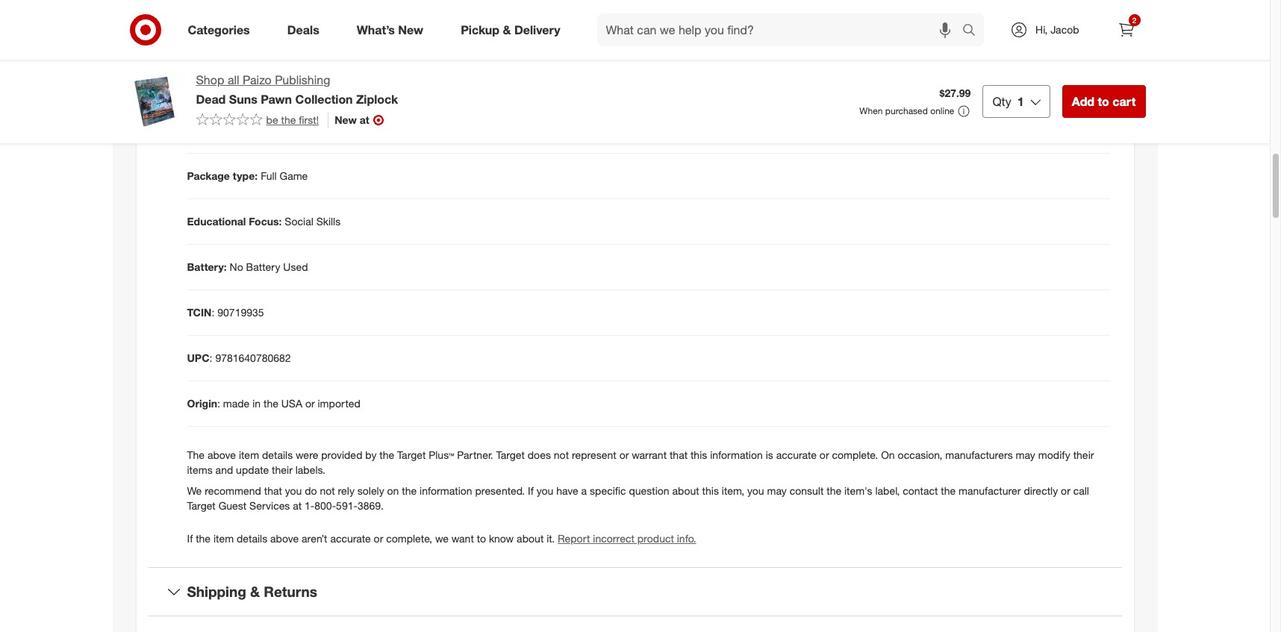 Task type: locate. For each thing, give the bounding box(es) containing it.
this inside the above item details were provided by the target plus™ partner. target does not represent or warrant that this information is accurate or complete. on occasion, manufacturers may modify their items and update their labels.
[[691, 449, 707, 462]]

shipping & returns button
[[148, 568, 1122, 616]]

1 horizontal spatial their
[[1073, 449, 1094, 462]]

:
[[212, 306, 215, 319], [209, 352, 212, 365], [217, 397, 220, 410]]

1 horizontal spatial &
[[503, 22, 511, 37]]

1 vertical spatial information
[[420, 485, 472, 497]]

0 horizontal spatial 1
[[256, 33, 262, 46]]

plus™
[[429, 449, 454, 462]]

shipping & returns
[[187, 583, 317, 600]]

1 horizontal spatial item
[[239, 449, 259, 462]]

0 horizontal spatial above
[[207, 449, 236, 462]]

: left made
[[217, 397, 220, 410]]

that inside we recommend that you do not rely solely on the information presented. if you have a specific question about this item, you may consult the item's label, contact the manufacturer directly or call target guest services at 1-800-591-3869.
[[264, 485, 282, 497]]

this inside we recommend that you do not rely solely on the information presented. if you have a specific question about this item, you may consult the item's label, contact the manufacturer directly or call target guest services at 1-800-591-3869.
[[702, 485, 719, 497]]

all
[[228, 72, 239, 87]]

you
[[285, 485, 302, 497], [537, 485, 553, 497], [747, 485, 764, 497]]

their left labels.
[[272, 464, 293, 476]]

new
[[398, 22, 423, 37], [335, 113, 357, 126]]

target left does at the left bottom
[[496, 449, 525, 462]]

above
[[207, 449, 236, 462], [270, 532, 299, 545]]

1 horizontal spatial 1
[[1017, 94, 1024, 109]]

know
[[489, 532, 514, 545]]

not inside the above item details were provided by the target plus™ partner. target does not represent or warrant that this information is accurate or complete. on occasion, manufacturers may modify their items and update their labels.
[[554, 449, 569, 462]]

playing
[[187, 33, 223, 46]]

shop
[[196, 72, 224, 87]]

that inside the above item details were provided by the target plus™ partner. target does not represent or warrant that this information is accurate or complete. on occasion, manufacturers may modify their items and update their labels.
[[670, 449, 688, 462]]

about
[[672, 485, 699, 497], [517, 532, 544, 545]]

usa
[[281, 397, 302, 410]]

0 vertical spatial that
[[670, 449, 688, 462]]

0 vertical spatial this
[[691, 449, 707, 462]]

0 vertical spatial to
[[1098, 94, 1109, 109]]

categories
[[188, 22, 250, 37]]

item up update
[[239, 449, 259, 462]]

2 you from the left
[[537, 485, 553, 497]]

1 vertical spatial details
[[237, 532, 267, 545]]

of
[[230, 124, 240, 137]]

1 vertical spatial not
[[320, 485, 335, 497]]

the down we
[[196, 532, 211, 545]]

that up services
[[264, 485, 282, 497]]

we
[[187, 485, 202, 497]]

it.
[[547, 532, 555, 545]]

0 horizontal spatial at
[[293, 500, 302, 512]]

details inside the above item details were provided by the target plus™ partner. target does not represent or warrant that this information is accurate or complete. on occasion, manufacturers may modify their items and update their labels.
[[262, 449, 293, 462]]

incorrect
[[593, 532, 635, 545]]

0 vertical spatial may
[[1016, 449, 1035, 462]]

: left 90719935
[[212, 306, 215, 319]]

information inside we recommend that you do not rely solely on the information presented. if you have a specific question about this item, you may consult the item's label, contact the manufacturer directly or call target guest services at 1-800-591-3869.
[[420, 485, 472, 497]]

accurate
[[776, 449, 817, 462], [330, 532, 371, 545]]

target left the plus™
[[397, 449, 426, 462]]

to inside button
[[1098, 94, 1109, 109]]

the right contact
[[941, 485, 956, 497]]

1 horizontal spatial target
[[397, 449, 426, 462]]

if inside we recommend that you do not rely solely on the information presented. if you have a specific question about this item, you may consult the item's label, contact the manufacturer directly or call target guest services at 1-800-591-3869.
[[528, 485, 534, 497]]

this left the item,
[[702, 485, 719, 497]]

about inside we recommend that you do not rely solely on the information presented. if you have a specific question about this item, you may consult the item's label, contact the manufacturer directly or call target guest services at 1-800-591-3869.
[[672, 485, 699, 497]]

about right question at the bottom of page
[[672, 485, 699, 497]]

if right presented. on the bottom of the page
[[528, 485, 534, 497]]

their right modify
[[1073, 449, 1094, 462]]

shop all paizo publishing dead suns pawn collection ziplock
[[196, 72, 398, 107]]

2
[[1132, 16, 1136, 25], [285, 124, 291, 137]]

or left complete, on the bottom left of page
[[374, 532, 383, 545]]

or left call on the bottom right of page
[[1061, 485, 1070, 497]]

to right add in the top right of the page
[[1098, 94, 1109, 109]]

: for tcin
[[212, 306, 215, 319]]

1 right qty
[[1017, 94, 1024, 109]]

: left 9781640780682
[[209, 352, 212, 365]]

or
[[305, 397, 315, 410], [619, 449, 629, 462], [820, 449, 829, 462], [1061, 485, 1070, 497], [374, 532, 383, 545]]

1 vertical spatial at
[[293, 500, 302, 512]]

1 horizontal spatial information
[[710, 449, 763, 462]]

skills
[[316, 215, 341, 228]]

$27.99
[[940, 87, 971, 99]]

: for origin
[[217, 397, 220, 410]]

about left the it.
[[517, 532, 544, 545]]

0 horizontal spatial you
[[285, 485, 302, 497]]

1 left hour
[[256, 33, 262, 46]]

details up update
[[262, 449, 293, 462]]

1 vertical spatial new
[[335, 113, 357, 126]]

if
[[528, 485, 534, 497], [187, 532, 193, 545]]

0 vertical spatial details
[[262, 449, 293, 462]]

that right "warrant"
[[670, 449, 688, 462]]

0 horizontal spatial not
[[320, 485, 335, 497]]

new down collection
[[335, 113, 357, 126]]

0 vertical spatial if
[[528, 485, 534, 497]]

you left do
[[285, 485, 302, 497]]

cpsc choking hazard warnings: choking_hazard_small_parts
[[187, 79, 489, 91]]

items
[[187, 464, 213, 476]]

number of players: 2 players
[[187, 124, 328, 137]]

and
[[215, 464, 233, 476]]

1 vertical spatial to
[[477, 532, 486, 545]]

0 horizontal spatial if
[[187, 532, 193, 545]]

or inside we recommend that you do not rely solely on the information presented. if you have a specific question about this item, you may consult the item's label, contact the manufacturer directly or call target guest services at 1-800-591-3869.
[[1061, 485, 1070, 497]]

& for pickup
[[503, 22, 511, 37]]

1 vertical spatial their
[[272, 464, 293, 476]]

1 horizontal spatial not
[[554, 449, 569, 462]]

2 horizontal spatial you
[[747, 485, 764, 497]]

1 vertical spatial this
[[702, 485, 719, 497]]

0 horizontal spatial may
[[767, 485, 787, 497]]

information inside the above item details were provided by the target plus™ partner. target does not represent or warrant that this information is accurate or complete. on occasion, manufacturers may modify their items and update their labels.
[[710, 449, 763, 462]]

may left consult on the right of page
[[767, 485, 787, 497]]

0 horizontal spatial item
[[213, 532, 234, 545]]

be the first! link
[[196, 113, 319, 128]]

1 vertical spatial &
[[250, 583, 260, 600]]

or left the complete. at bottom right
[[820, 449, 829, 462]]

search button
[[956, 13, 991, 49]]

1 vertical spatial that
[[264, 485, 282, 497]]

specific
[[590, 485, 626, 497]]

you left the have
[[537, 485, 553, 497]]

2 right be
[[285, 124, 291, 137]]

dead
[[196, 92, 226, 107]]

do
[[305, 485, 317, 497]]

new right what's
[[398, 22, 423, 37]]

0 vertical spatial &
[[503, 22, 511, 37]]

details down services
[[237, 532, 267, 545]]

accurate down the 591-
[[330, 532, 371, 545]]

by
[[365, 449, 377, 462]]

0 horizontal spatial information
[[420, 485, 472, 497]]

1 horizontal spatial accurate
[[776, 449, 817, 462]]

What can we help you find? suggestions appear below search field
[[597, 13, 966, 46]]

1 horizontal spatial about
[[672, 485, 699, 497]]

may
[[1016, 449, 1035, 462], [767, 485, 787, 497]]

0 vertical spatial 2
[[1132, 16, 1136, 25]]

players
[[294, 124, 328, 137]]

the right the on
[[402, 485, 417, 497]]

1 horizontal spatial if
[[528, 485, 534, 497]]

no
[[230, 261, 243, 273]]

tcin : 90719935
[[187, 306, 264, 319]]

accurate right is
[[776, 449, 817, 462]]

above left aren't
[[270, 532, 299, 545]]

& right pickup
[[503, 22, 511, 37]]

0 vertical spatial above
[[207, 449, 236, 462]]

product
[[637, 532, 674, 545]]

& for shipping
[[250, 583, 260, 600]]

target
[[397, 449, 426, 462], [496, 449, 525, 462], [187, 500, 216, 512]]

item down the guest
[[213, 532, 234, 545]]

complete,
[[386, 532, 432, 545]]

search
[[956, 24, 991, 39]]

1 vertical spatial 1
[[1017, 94, 1024, 109]]

report incorrect product info. button
[[558, 532, 696, 547]]

0 vertical spatial accurate
[[776, 449, 817, 462]]

package type: full game
[[187, 170, 308, 182]]

this right "warrant"
[[691, 449, 707, 462]]

3 you from the left
[[747, 485, 764, 497]]

when
[[860, 105, 883, 116]]

0 horizontal spatial 2
[[285, 124, 291, 137]]

warrant
[[632, 449, 667, 462]]

upc : 9781640780682
[[187, 352, 291, 365]]

pawn
[[261, 92, 292, 107]]

update
[[236, 464, 269, 476]]

0 vertical spatial information
[[710, 449, 763, 462]]

& inside dropdown button
[[250, 583, 260, 600]]

0 horizontal spatial about
[[517, 532, 544, 545]]

warnings:
[[302, 79, 351, 91]]

0 vertical spatial not
[[554, 449, 569, 462]]

the
[[281, 113, 296, 126], [264, 397, 278, 410], [379, 449, 394, 462], [402, 485, 417, 497], [827, 485, 841, 497], [941, 485, 956, 497], [196, 532, 211, 545]]

not inside we recommend that you do not rely solely on the information presented. if you have a specific question about this item, you may consult the item's label, contact the manufacturer directly or call target guest services at 1-800-591-3869.
[[320, 485, 335, 497]]

0 horizontal spatial target
[[187, 500, 216, 512]]

1 vertical spatial :
[[209, 352, 212, 365]]

the right by on the left bottom
[[379, 449, 394, 462]]

hi, jacob
[[1035, 23, 1079, 36]]

1 vertical spatial accurate
[[330, 532, 371, 545]]

1-
[[305, 500, 315, 512]]

occasion,
[[898, 449, 942, 462]]

1 horizontal spatial at
[[360, 113, 369, 126]]

when purchased online
[[860, 105, 954, 116]]

1 vertical spatial item
[[213, 532, 234, 545]]

choking
[[219, 79, 261, 91]]

2 vertical spatial :
[[217, 397, 220, 410]]

2 link
[[1110, 13, 1143, 46]]

1 horizontal spatial you
[[537, 485, 553, 497]]

on
[[881, 449, 895, 462]]

2 right jacob
[[1132, 16, 1136, 25]]

the inside the above item details were provided by the target plus™ partner. target does not represent or warrant that this information is accurate or complete. on occasion, manufacturers may modify their items and update their labels.
[[379, 449, 394, 462]]

provided
[[321, 449, 362, 462]]

battery: no battery used
[[187, 261, 308, 273]]

1 horizontal spatial to
[[1098, 94, 1109, 109]]

presented.
[[475, 485, 525, 497]]

hi,
[[1035, 23, 1048, 36]]

9781640780682
[[215, 352, 291, 365]]

0 vertical spatial item
[[239, 449, 259, 462]]

1 horizontal spatial may
[[1016, 449, 1035, 462]]

1 vertical spatial about
[[517, 532, 544, 545]]

1 horizontal spatial that
[[670, 449, 688, 462]]

0 horizontal spatial to
[[477, 532, 486, 545]]

0 vertical spatial about
[[672, 485, 699, 497]]

target inside we recommend that you do not rely solely on the information presented. if you have a specific question about this item, you may consult the item's label, contact the manufacturer directly or call target guest services at 1-800-591-3869.
[[187, 500, 216, 512]]

0 horizontal spatial &
[[250, 583, 260, 600]]

to right the want
[[477, 532, 486, 545]]

at down ziplock
[[360, 113, 369, 126]]

above up and
[[207, 449, 236, 462]]

may left modify
[[1016, 449, 1035, 462]]

not right does at the left bottom
[[554, 449, 569, 462]]

1 vertical spatial may
[[767, 485, 787, 497]]

not up 800-
[[320, 485, 335, 497]]

details for were
[[262, 449, 293, 462]]

you right the item,
[[747, 485, 764, 497]]

the right the 'in' on the bottom of page
[[264, 397, 278, 410]]

if down we
[[187, 532, 193, 545]]

not
[[554, 449, 569, 462], [320, 485, 335, 497]]

target down we
[[187, 500, 216, 512]]

1 you from the left
[[285, 485, 302, 497]]

the right be
[[281, 113, 296, 126]]

aren't
[[302, 532, 327, 545]]

purchased
[[885, 105, 928, 116]]

information left is
[[710, 449, 763, 462]]

at
[[360, 113, 369, 126], [293, 500, 302, 512]]

1 horizontal spatial above
[[270, 532, 299, 545]]

0 horizontal spatial that
[[264, 485, 282, 497]]

item inside the above item details were provided by the target plus™ partner. target does not represent or warrant that this information is accurate or complete. on occasion, manufacturers may modify their items and update their labels.
[[239, 449, 259, 462]]

origin
[[187, 397, 217, 410]]

0 vertical spatial at
[[360, 113, 369, 126]]

item
[[239, 449, 259, 462], [213, 532, 234, 545]]

were
[[296, 449, 318, 462]]

0 vertical spatial :
[[212, 306, 215, 319]]

that
[[670, 449, 688, 462], [264, 485, 282, 497]]

want
[[452, 532, 474, 545]]

& left 'returns'
[[250, 583, 260, 600]]

information down the plus™
[[420, 485, 472, 497]]

partner.
[[457, 449, 493, 462]]

at left the 1-
[[293, 500, 302, 512]]

0 vertical spatial new
[[398, 22, 423, 37]]



Task type: describe. For each thing, give the bounding box(es) containing it.
if the item details above aren't accurate or complete, we want to know about it. report incorrect product info.
[[187, 532, 696, 545]]

rely
[[338, 485, 355, 497]]

in
[[252, 397, 261, 410]]

1 vertical spatial above
[[270, 532, 299, 545]]

categories link
[[175, 13, 269, 46]]

image of dead suns pawn collection ziplock image
[[124, 72, 184, 131]]

1 horizontal spatial new
[[398, 22, 423, 37]]

hazard
[[263, 79, 299, 91]]

item for the
[[213, 532, 234, 545]]

manufacturers
[[945, 449, 1013, 462]]

what's new
[[357, 22, 423, 37]]

the left item's
[[827, 485, 841, 497]]

new at
[[335, 113, 369, 126]]

is
[[766, 449, 773, 462]]

ziplock
[[356, 92, 398, 107]]

0 vertical spatial 1
[[256, 33, 262, 46]]

consult
[[790, 485, 824, 497]]

choking_hazard_small_parts
[[354, 79, 489, 91]]

publishing
[[275, 72, 330, 87]]

recommend
[[205, 485, 261, 497]]

hour
[[265, 33, 288, 46]]

item,
[[722, 485, 744, 497]]

be the first!
[[266, 113, 319, 126]]

delivery
[[514, 22, 560, 37]]

add to cart
[[1072, 94, 1136, 109]]

does
[[528, 449, 551, 462]]

services
[[249, 500, 290, 512]]

591-
[[336, 500, 358, 512]]

0 vertical spatial their
[[1073, 449, 1094, 462]]

educational focus: social skills
[[187, 215, 341, 228]]

battery:
[[187, 261, 227, 273]]

0 horizontal spatial their
[[272, 464, 293, 476]]

upc
[[187, 352, 209, 365]]

2 horizontal spatial target
[[496, 449, 525, 462]]

we recommend that you do not rely solely on the information presented. if you have a specific question about this item, you may consult the item's label, contact the manufacturer directly or call target guest services at 1-800-591-3869.
[[187, 485, 1089, 512]]

accurate inside the above item details were provided by the target plus™ partner. target does not represent or warrant that this information is accurate or complete. on occasion, manufacturers may modify their items and update their labels.
[[776, 449, 817, 462]]

number
[[187, 124, 227, 137]]

above inside the above item details were provided by the target plus™ partner. target does not represent or warrant that this information is accurate or complete. on occasion, manufacturers may modify their items and update their labels.
[[207, 449, 236, 462]]

0 horizontal spatial new
[[335, 113, 357, 126]]

pickup & delivery link
[[448, 13, 579, 46]]

info.
[[677, 532, 696, 545]]

or left "warrant"
[[619, 449, 629, 462]]

or right usa
[[305, 397, 315, 410]]

deals link
[[275, 13, 338, 46]]

suns
[[229, 92, 257, 107]]

at inside we recommend that you do not rely solely on the information presented. if you have a specific question about this item, you may consult the item's label, contact the manufacturer directly or call target guest services at 1-800-591-3869.
[[293, 500, 302, 512]]

have
[[556, 485, 578, 497]]

add to cart button
[[1062, 85, 1146, 118]]

details for above
[[237, 532, 267, 545]]

tcin
[[187, 306, 212, 319]]

full
[[261, 170, 277, 182]]

manufacturer
[[959, 485, 1021, 497]]

educational
[[187, 215, 246, 228]]

directly
[[1024, 485, 1058, 497]]

made
[[223, 397, 250, 410]]

1 vertical spatial if
[[187, 532, 193, 545]]

be
[[266, 113, 278, 126]]

imported
[[318, 397, 360, 410]]

what's
[[357, 22, 395, 37]]

modify
[[1038, 449, 1070, 462]]

first!
[[299, 113, 319, 126]]

pickup & delivery
[[461, 22, 560, 37]]

online
[[930, 105, 954, 116]]

the above item details were provided by the target plus™ partner. target does not represent or warrant that this information is accurate or complete. on occasion, manufacturers may modify their items and update their labels.
[[187, 449, 1094, 476]]

qty 1
[[992, 94, 1024, 109]]

90719935
[[217, 306, 264, 319]]

1 horizontal spatial 2
[[1132, 16, 1136, 25]]

1 vertical spatial 2
[[285, 124, 291, 137]]

we
[[435, 532, 449, 545]]

represent
[[572, 449, 616, 462]]

players:
[[242, 124, 282, 137]]

origin : made in the usa or imported
[[187, 397, 360, 410]]

may inside the above item details were provided by the target plus™ partner. target does not represent or warrant that this information is accurate or complete. on occasion, manufacturers may modify their items and update their labels.
[[1016, 449, 1035, 462]]

a
[[581, 485, 587, 497]]

on
[[387, 485, 399, 497]]

game
[[280, 170, 308, 182]]

cpsc
[[187, 79, 216, 91]]

: for upc
[[209, 352, 212, 365]]

the inside "be the first!" link
[[281, 113, 296, 126]]

the
[[187, 449, 205, 462]]

time:
[[226, 33, 253, 46]]

contact
[[903, 485, 938, 497]]

add
[[1072, 94, 1094, 109]]

call
[[1073, 485, 1089, 497]]

item for above
[[239, 449, 259, 462]]

may inside we recommend that you do not rely solely on the information presented. if you have a specific question about this item, you may consult the item's label, contact the manufacturer directly or call target guest services at 1-800-591-3869.
[[767, 485, 787, 497]]

complete.
[[832, 449, 878, 462]]

jacob
[[1051, 23, 1079, 36]]

package
[[187, 170, 230, 182]]

labels.
[[295, 464, 325, 476]]

report
[[558, 532, 590, 545]]

0 horizontal spatial accurate
[[330, 532, 371, 545]]

deals
[[287, 22, 319, 37]]

returns
[[264, 583, 317, 600]]



Task type: vqa. For each thing, say whether or not it's contained in the screenshot.
SOLELY
yes



